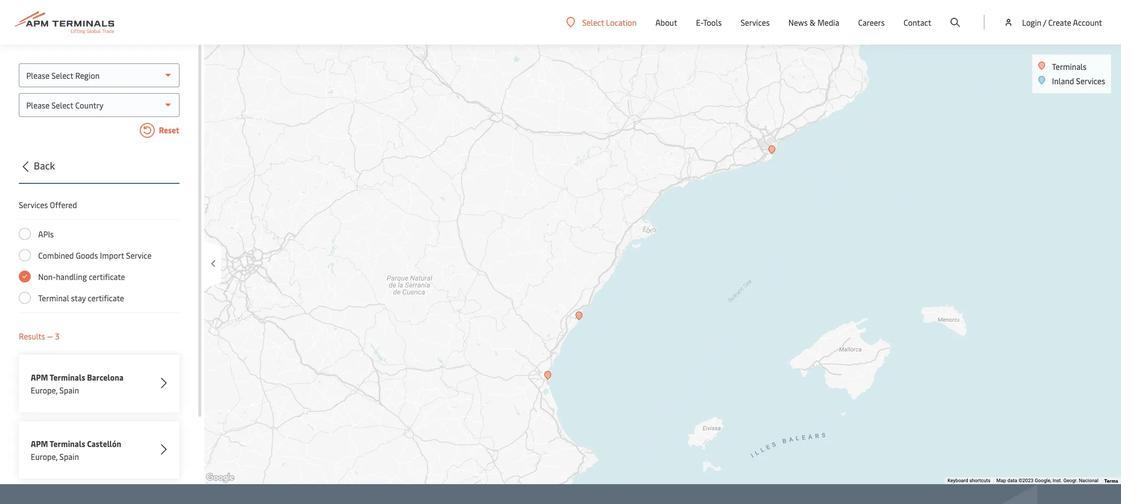 Task type: locate. For each thing, give the bounding box(es) containing it.
e-tools button
[[696, 0, 722, 45]]

contact
[[904, 17, 932, 28]]

1 apm from the top
[[31, 372, 48, 383]]

1 vertical spatial europe,
[[31, 451, 58, 462]]

services right tools
[[741, 17, 770, 28]]

1 vertical spatial terminals
[[50, 372, 85, 383]]

2 vertical spatial services
[[19, 199, 48, 210]]

1 vertical spatial apm
[[31, 438, 48, 449]]

services
[[741, 17, 770, 28], [1076, 75, 1106, 86], [19, 199, 48, 210]]

services offered
[[19, 199, 77, 210]]

apm terminals castellón europe, spain
[[31, 438, 121, 462]]

e-
[[696, 17, 703, 28]]

e-tools
[[696, 17, 722, 28]]

©2023
[[1019, 478, 1034, 484]]

0 vertical spatial europe,
[[31, 385, 58, 396]]

results — 3
[[19, 331, 60, 342]]

1 vertical spatial services
[[1076, 75, 1106, 86]]

terminals inside apm terminals barcelona europe, spain
[[50, 372, 85, 383]]

handling
[[56, 271, 87, 282]]

europe,
[[31, 385, 58, 396], [31, 451, 58, 462]]

0 vertical spatial spain
[[59, 385, 79, 396]]

certificate right stay
[[88, 293, 124, 304]]

europe, inside apm terminals castellón europe, spain
[[31, 451, 58, 462]]

terminals
[[1052, 61, 1087, 72], [50, 372, 85, 383], [50, 438, 85, 449]]

media
[[818, 17, 840, 28]]

contact button
[[904, 0, 932, 45]]

certificate
[[89, 271, 125, 282], [88, 293, 124, 304]]

Terminal stay certificate radio
[[19, 292, 31, 304]]

spain inside apm terminals castellón europe, spain
[[59, 451, 79, 462]]

0 vertical spatial services
[[741, 17, 770, 28]]

news
[[789, 17, 808, 28]]

non-handling certificate
[[38, 271, 125, 282]]

apm inside apm terminals castellón europe, spain
[[31, 438, 48, 449]]

spain for barcelona
[[59, 385, 79, 396]]

europe, for apm terminals barcelona europe, spain
[[31, 385, 58, 396]]

map
[[997, 478, 1007, 484]]

inland
[[1052, 75, 1075, 86]]

shortcuts
[[970, 478, 991, 484]]

results
[[19, 331, 45, 342]]

1 europe, from the top
[[31, 385, 58, 396]]

stay
[[71, 293, 86, 304]]

goods
[[76, 250, 98, 261]]

nacional
[[1079, 478, 1099, 484]]

2 spain from the top
[[59, 451, 79, 462]]

select location
[[582, 17, 637, 28]]

location
[[606, 17, 637, 28]]

terminals left castellón
[[50, 438, 85, 449]]

1 vertical spatial spain
[[59, 451, 79, 462]]

certificate for non-handling certificate
[[89, 271, 125, 282]]

0 vertical spatial certificate
[[89, 271, 125, 282]]

2 europe, from the top
[[31, 451, 58, 462]]

login / create account
[[1022, 17, 1103, 28]]

combined
[[38, 250, 74, 261]]

2 apm from the top
[[31, 438, 48, 449]]

map region
[[197, 0, 1121, 504]]

apm inside apm terminals barcelona europe, spain
[[31, 372, 48, 383]]

keyboard
[[948, 478, 969, 484]]

APIs radio
[[19, 228, 31, 240]]

europe, inside apm terminals barcelona europe, spain
[[31, 385, 58, 396]]

account
[[1073, 17, 1103, 28]]

certificate down import
[[89, 271, 125, 282]]

0 horizontal spatial services
[[19, 199, 48, 210]]

apm for apm terminals castellón
[[31, 438, 48, 449]]

3
[[55, 331, 60, 342]]

spain
[[59, 385, 79, 396], [59, 451, 79, 462]]

services right inland
[[1076, 75, 1106, 86]]

—
[[47, 331, 53, 342]]

keyboard shortcuts
[[948, 478, 991, 484]]

terminals for barcelona
[[50, 372, 85, 383]]

login / create account link
[[1004, 0, 1103, 45]]

terminals up inland
[[1052, 61, 1087, 72]]

about
[[656, 17, 677, 28]]

1 spain from the top
[[59, 385, 79, 396]]

inst.
[[1053, 478, 1063, 484]]

terminals left the barcelona
[[50, 372, 85, 383]]

2 vertical spatial terminals
[[50, 438, 85, 449]]

reset
[[157, 125, 180, 135]]

0 vertical spatial apm
[[31, 372, 48, 383]]

1 horizontal spatial services
[[741, 17, 770, 28]]

2 horizontal spatial services
[[1076, 75, 1106, 86]]

terminals inside apm terminals castellón europe, spain
[[50, 438, 85, 449]]

news & media
[[789, 17, 840, 28]]

services left offered
[[19, 199, 48, 210]]

1 vertical spatial certificate
[[88, 293, 124, 304]]

services button
[[741, 0, 770, 45]]

inland services
[[1052, 75, 1106, 86]]

Non-handling certificate radio
[[19, 271, 31, 283]]

apm
[[31, 372, 48, 383], [31, 438, 48, 449]]

spain inside apm terminals barcelona europe, spain
[[59, 385, 79, 396]]



Task type: vqa. For each thing, say whether or not it's contained in the screenshot.
minutes corresponding to Serviced under 60 minutes
no



Task type: describe. For each thing, give the bounding box(es) containing it.
select
[[582, 17, 604, 28]]

&
[[810, 17, 816, 28]]

about button
[[656, 0, 677, 45]]

apm for apm terminals barcelona
[[31, 372, 48, 383]]

barcelona
[[87, 372, 124, 383]]

/
[[1043, 17, 1047, 28]]

europe, for apm terminals castellón europe, spain
[[31, 451, 58, 462]]

google image
[[204, 472, 237, 485]]

select location button
[[567, 17, 637, 28]]

terms
[[1105, 478, 1119, 485]]

combined goods import service
[[38, 250, 152, 261]]

0 vertical spatial terminals
[[1052, 61, 1087, 72]]

services for services
[[741, 17, 770, 28]]

terms link
[[1105, 478, 1119, 485]]

certificate for terminal stay certificate
[[88, 293, 124, 304]]

terminal
[[38, 293, 69, 304]]

back
[[34, 159, 55, 172]]

keyboard shortcuts button
[[948, 478, 991, 485]]

apis
[[38, 229, 54, 240]]

apm terminals barcelona europe, spain
[[31, 372, 124, 396]]

offered
[[50, 199, 77, 210]]

services for services offered
[[19, 199, 48, 210]]

google,
[[1035, 478, 1052, 484]]

map data ©2023 google, inst. geogr. nacional
[[997, 478, 1099, 484]]

spain for castellón
[[59, 451, 79, 462]]

careers button
[[859, 0, 885, 45]]

data
[[1008, 478, 1018, 484]]

login
[[1022, 17, 1042, 28]]

reset button
[[19, 123, 180, 140]]

tools
[[703, 17, 722, 28]]

castellón
[[87, 438, 121, 449]]

news & media button
[[789, 0, 840, 45]]

terminal stay certificate
[[38, 293, 124, 304]]

geogr.
[[1064, 478, 1078, 484]]

Combined Goods Import Service radio
[[19, 249, 31, 261]]

back button
[[16, 158, 180, 184]]

careers
[[859, 17, 885, 28]]

service
[[126, 250, 152, 261]]

terminals for castellón
[[50, 438, 85, 449]]

create
[[1049, 17, 1072, 28]]

non-
[[38, 271, 56, 282]]

import
[[100, 250, 124, 261]]



